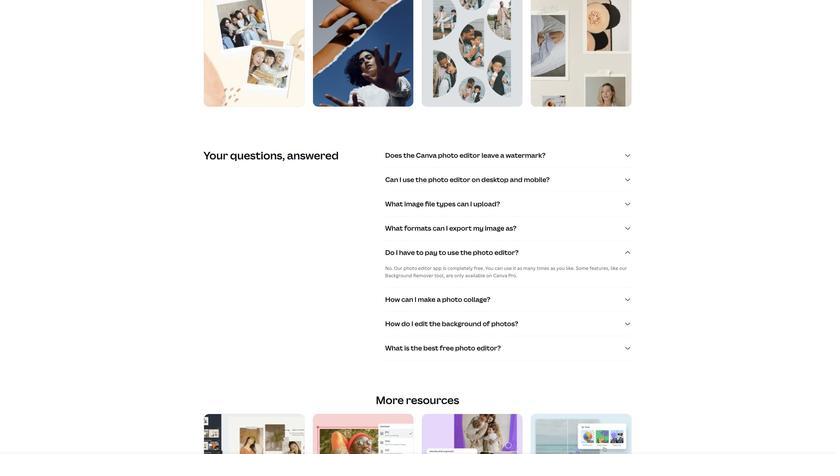 Task type: vqa. For each thing, say whether or not it's contained in the screenshot.
first to from left
yes



Task type: describe. For each thing, give the bounding box(es) containing it.
what for what is the best free photo editor?
[[385, 344, 403, 353]]

some
[[576, 266, 589, 272]]

on inside no. our photo editor app is completely free. you can use it as many times as you like. some features, like our background remover tool, are only available on canva pro.
[[486, 273, 492, 279]]

what for what formats can i export my image as?
[[385, 224, 403, 233]]

photo right the "free"
[[455, 344, 475, 353]]

0 horizontal spatial use
[[403, 175, 414, 184]]

edit
[[415, 320, 428, 329]]

father and son in a geometric photo collage template image
[[422, 0, 522, 107]]

photo down are at bottom right
[[442, 296, 462, 305]]

available
[[465, 273, 485, 279]]

is inside dropdown button
[[404, 344, 410, 353]]

friends polaroid photo collage template image
[[204, 0, 304, 107]]

you
[[485, 266, 494, 272]]

formats
[[404, 224, 432, 233]]

no. our photo editor app is completely free. you can use it as many times as you like. some features, like our background remover tool, are only available on canva pro.
[[385, 266, 627, 279]]

can i use the photo editor on desktop and mobile? button
[[385, 168, 632, 192]]

what is the best free photo editor? button
[[385, 337, 632, 361]]

upload?
[[474, 200, 500, 209]]

background
[[385, 273, 412, 279]]

and
[[510, 175, 523, 184]]

free.
[[474, 266, 484, 272]]

image inside dropdown button
[[404, 200, 424, 209]]

can i use the photo editor on desktop and mobile?
[[385, 175, 550, 184]]

the inside dropdown button
[[403, 151, 415, 160]]

canva inside no. our photo editor app is completely free. you can use it as many times as you like. some features, like our background remover tool, are only available on canva pro.
[[493, 273, 507, 279]]

your questions, answered
[[204, 148, 339, 163]]

best
[[423, 344, 439, 353]]

0 vertical spatial editor?
[[495, 249, 519, 258]]

background
[[442, 320, 481, 329]]

i inside dropdown button
[[470, 200, 472, 209]]

features,
[[590, 266, 610, 272]]

no.
[[385, 266, 393, 272]]

tool,
[[435, 273, 445, 279]]

many
[[523, 266, 536, 272]]

canva inside does the canva photo editor leave a watermark? dropdown button
[[416, 151, 437, 160]]

how do i edit the background of photos? button
[[385, 313, 632, 337]]

pro.
[[508, 273, 517, 279]]

questions,
[[230, 148, 285, 163]]

have
[[399, 249, 415, 258]]

what formats can i export my image as? button
[[385, 217, 632, 241]]

do i have to pay to use the photo editor?
[[385, 249, 519, 258]]

of
[[483, 320, 490, 329]]

photo up what image file types can i upload?
[[428, 175, 448, 184]]

collage?
[[464, 296, 491, 305]]

file
[[425, 200, 435, 209]]

how for how do i edit the background of photos?
[[385, 320, 400, 329]]

mobile?
[[524, 175, 550, 184]]

ripped paper photo collage ig story template image
[[313, 0, 413, 107]]

how for how can i make a photo collage?
[[385, 296, 400, 305]]

what image file types can i upload? button
[[385, 192, 632, 217]]

2 to from the left
[[439, 249, 446, 258]]

does
[[385, 151, 402, 160]]

editor inside no. our photo editor app is completely free. you can use it as many times as you like. some features, like our background remover tool, are only available on canva pro.
[[418, 266, 432, 272]]

i right the do
[[396, 249, 398, 258]]

the right edit in the bottom of the page
[[429, 320, 441, 329]]

image inside dropdown button
[[485, 224, 504, 233]]

a inside dropdown button
[[437, 296, 441, 305]]

use inside no. our photo editor app is completely free. you can use it as many times as you like. some features, like our background remover tool, are only available on canva pro.
[[504, 266, 512, 272]]

can inside how can i make a photo collage? dropdown button
[[401, 296, 413, 305]]

editor inside dropdown button
[[460, 151, 480, 160]]



Task type: locate. For each thing, give the bounding box(es) containing it.
free
[[440, 344, 454, 353]]

do
[[401, 320, 410, 329]]

2 vertical spatial editor
[[418, 266, 432, 272]]

2 as from the left
[[551, 266, 556, 272]]

do
[[385, 249, 395, 258]]

0 vertical spatial what
[[385, 200, 403, 209]]

1 what from the top
[[385, 200, 403, 209]]

can inside what formats can i export my image as? dropdown button
[[433, 224, 445, 233]]

i left upload? on the right
[[470, 200, 472, 209]]

what formats can i export my image as?
[[385, 224, 517, 233]]

canva right the does
[[416, 151, 437, 160]]

types
[[437, 200, 456, 209]]

as right it
[[517, 266, 522, 272]]

on down 'you'
[[486, 273, 492, 279]]

what down do
[[385, 344, 403, 353]]

image left file
[[404, 200, 424, 209]]

what for what image file types can i upload?
[[385, 200, 403, 209]]

use left it
[[504, 266, 512, 272]]

0 horizontal spatial is
[[404, 344, 410, 353]]

image
[[404, 200, 424, 209], [485, 224, 504, 233]]

1 how from the top
[[385, 296, 400, 305]]

does the canva photo editor leave a watermark? button
[[385, 144, 632, 168]]

2 vertical spatial what
[[385, 344, 403, 353]]

the left best
[[411, 344, 422, 353]]

use
[[403, 175, 414, 184], [448, 249, 459, 258], [504, 266, 512, 272]]

photo up free.
[[473, 249, 493, 258]]

1 horizontal spatial is
[[443, 266, 446, 272]]

i right do
[[412, 320, 413, 329]]

photo up can i use the photo editor on desktop and mobile?
[[438, 151, 458, 160]]

times
[[537, 266, 549, 272]]

our
[[394, 266, 402, 272]]

a right make
[[437, 296, 441, 305]]

editor down "does the canva photo editor leave a watermark?"
[[450, 175, 470, 184]]

use right can
[[403, 175, 414, 184]]

2 how from the top
[[385, 320, 400, 329]]

how left do
[[385, 320, 400, 329]]

image right my
[[485, 224, 504, 233]]

use up completely
[[448, 249, 459, 258]]

can
[[385, 175, 398, 184]]

answered
[[287, 148, 339, 163]]

1 vertical spatial image
[[485, 224, 504, 233]]

0 vertical spatial image
[[404, 200, 424, 209]]

photos?
[[491, 320, 518, 329]]

export
[[449, 224, 472, 233]]

i right can
[[400, 175, 401, 184]]

a inside dropdown button
[[500, 151, 504, 160]]

can inside no. our photo editor app is completely free. you can use it as many times as you like. some features, like our background remover tool, are only available on canva pro.
[[495, 266, 503, 272]]

on
[[472, 175, 480, 184], [486, 273, 492, 279]]

0 vertical spatial is
[[443, 266, 446, 272]]

1 vertical spatial what
[[385, 224, 403, 233]]

editor
[[460, 151, 480, 160], [450, 175, 470, 184], [418, 266, 432, 272]]

your
[[204, 148, 228, 163]]

can inside the what image file types can i upload? dropdown button
[[457, 200, 469, 209]]

can right formats
[[433, 224, 445, 233]]

editor up the remover
[[418, 266, 432, 272]]

editor?
[[495, 249, 519, 258], [477, 344, 501, 353]]

1 horizontal spatial a
[[500, 151, 504, 160]]

like.
[[566, 266, 575, 272]]

0 horizontal spatial on
[[472, 175, 480, 184]]

on inside dropdown button
[[472, 175, 480, 184]]

i left make
[[415, 296, 417, 305]]

1 to from the left
[[416, 249, 424, 258]]

more resources
[[376, 394, 459, 408]]

1 vertical spatial on
[[486, 273, 492, 279]]

the
[[403, 151, 415, 160], [416, 175, 427, 184], [460, 249, 472, 258], [429, 320, 441, 329], [411, 344, 422, 353]]

on left desktop
[[472, 175, 480, 184]]

what is the best free photo editor?
[[385, 344, 501, 353]]

resources
[[406, 394, 459, 408]]

0 vertical spatial how
[[385, 296, 400, 305]]

leave
[[482, 151, 499, 160]]

1 horizontal spatial to
[[439, 249, 446, 258]]

what left formats
[[385, 224, 403, 233]]

photo
[[438, 151, 458, 160], [428, 175, 448, 184], [473, 249, 493, 258], [404, 266, 417, 272], [442, 296, 462, 305], [455, 344, 475, 353]]

does the canva photo editor leave a watermark?
[[385, 151, 546, 160]]

photo right our
[[404, 266, 417, 272]]

0 horizontal spatial to
[[416, 249, 424, 258]]

the up completely
[[460, 249, 472, 258]]

2 what from the top
[[385, 224, 403, 233]]

as
[[517, 266, 522, 272], [551, 266, 556, 272]]

more
[[376, 394, 404, 408]]

as left you
[[551, 266, 556, 272]]

what down can
[[385, 200, 403, 209]]

is inside no. our photo editor app is completely free. you can use it as many times as you like. some features, like our background remover tool, are only available on canva pro.
[[443, 266, 446, 272]]

how can i make a photo collage? button
[[385, 288, 632, 312]]

the right the does
[[403, 151, 415, 160]]

0 horizontal spatial a
[[437, 296, 441, 305]]

a
[[500, 151, 504, 160], [437, 296, 441, 305]]

1 horizontal spatial on
[[486, 273, 492, 279]]

1 horizontal spatial as
[[551, 266, 556, 272]]

can left make
[[401, 296, 413, 305]]

like
[[611, 266, 618, 272]]

is left best
[[404, 344, 410, 353]]

completely
[[448, 266, 473, 272]]

watermark?
[[506, 151, 546, 160]]

0 vertical spatial canva
[[416, 151, 437, 160]]

0 horizontal spatial canva
[[416, 151, 437, 160]]

to
[[416, 249, 424, 258], [439, 249, 446, 258]]

1 vertical spatial editor
[[450, 175, 470, 184]]

how down background
[[385, 296, 400, 305]]

how do i edit the background of photos?
[[385, 320, 518, 329]]

i
[[400, 175, 401, 184], [470, 200, 472, 209], [446, 224, 448, 233], [396, 249, 398, 258], [415, 296, 417, 305], [412, 320, 413, 329]]

2 vertical spatial use
[[504, 266, 512, 272]]

editor left leave
[[460, 151, 480, 160]]

wall mood board mockup photo collage story template image
[[531, 0, 631, 107]]

0 vertical spatial on
[[472, 175, 480, 184]]

canva
[[416, 151, 437, 160], [493, 273, 507, 279]]

i left export
[[446, 224, 448, 233]]

1 horizontal spatial canva
[[493, 273, 507, 279]]

can right 'you'
[[495, 266, 503, 272]]

canva left pro.
[[493, 273, 507, 279]]

the up file
[[416, 175, 427, 184]]

as?
[[506, 224, 517, 233]]

1 vertical spatial canva
[[493, 273, 507, 279]]

can
[[457, 200, 469, 209], [433, 224, 445, 233], [495, 266, 503, 272], [401, 296, 413, 305]]

1 vertical spatial how
[[385, 320, 400, 329]]

can right types at top
[[457, 200, 469, 209]]

desktop
[[482, 175, 509, 184]]

1 vertical spatial a
[[437, 296, 441, 305]]

app
[[433, 266, 442, 272]]

my
[[473, 224, 484, 233]]

our
[[620, 266, 627, 272]]

editor? up it
[[495, 249, 519, 258]]

only
[[454, 273, 464, 279]]

what image file types can i upload?
[[385, 200, 500, 209]]

is
[[443, 266, 446, 272], [404, 344, 410, 353]]

it
[[513, 266, 516, 272]]

1 vertical spatial use
[[448, 249, 459, 258]]

you
[[557, 266, 565, 272]]

2 horizontal spatial use
[[504, 266, 512, 272]]

are
[[446, 273, 453, 279]]

1 horizontal spatial use
[[448, 249, 459, 258]]

editor inside dropdown button
[[450, 175, 470, 184]]

0 horizontal spatial image
[[404, 200, 424, 209]]

1 vertical spatial editor?
[[477, 344, 501, 353]]

1 as from the left
[[517, 266, 522, 272]]

editor? down of
[[477, 344, 501, 353]]

how can i make a photo collage?
[[385, 296, 491, 305]]

to right pay
[[439, 249, 446, 258]]

to left pay
[[416, 249, 424, 258]]

0 vertical spatial editor
[[460, 151, 480, 160]]

is right "app"
[[443, 266, 446, 272]]

pay
[[425, 249, 438, 258]]

photo inside no. our photo editor app is completely free. you can use it as many times as you like. some features, like our background remover tool, are only available on canva pro.
[[404, 266, 417, 272]]

a right leave
[[500, 151, 504, 160]]

3 what from the top
[[385, 344, 403, 353]]

0 vertical spatial use
[[403, 175, 414, 184]]

remover
[[413, 273, 433, 279]]

0 horizontal spatial as
[[517, 266, 522, 272]]

how
[[385, 296, 400, 305], [385, 320, 400, 329]]

0 vertical spatial a
[[500, 151, 504, 160]]

what
[[385, 200, 403, 209], [385, 224, 403, 233], [385, 344, 403, 353]]

what inside dropdown button
[[385, 200, 403, 209]]

1 vertical spatial is
[[404, 344, 410, 353]]

photo inside dropdown button
[[438, 151, 458, 160]]

make
[[418, 296, 436, 305]]

do i have to pay to use the photo editor? button
[[385, 241, 632, 265]]

1 horizontal spatial image
[[485, 224, 504, 233]]



